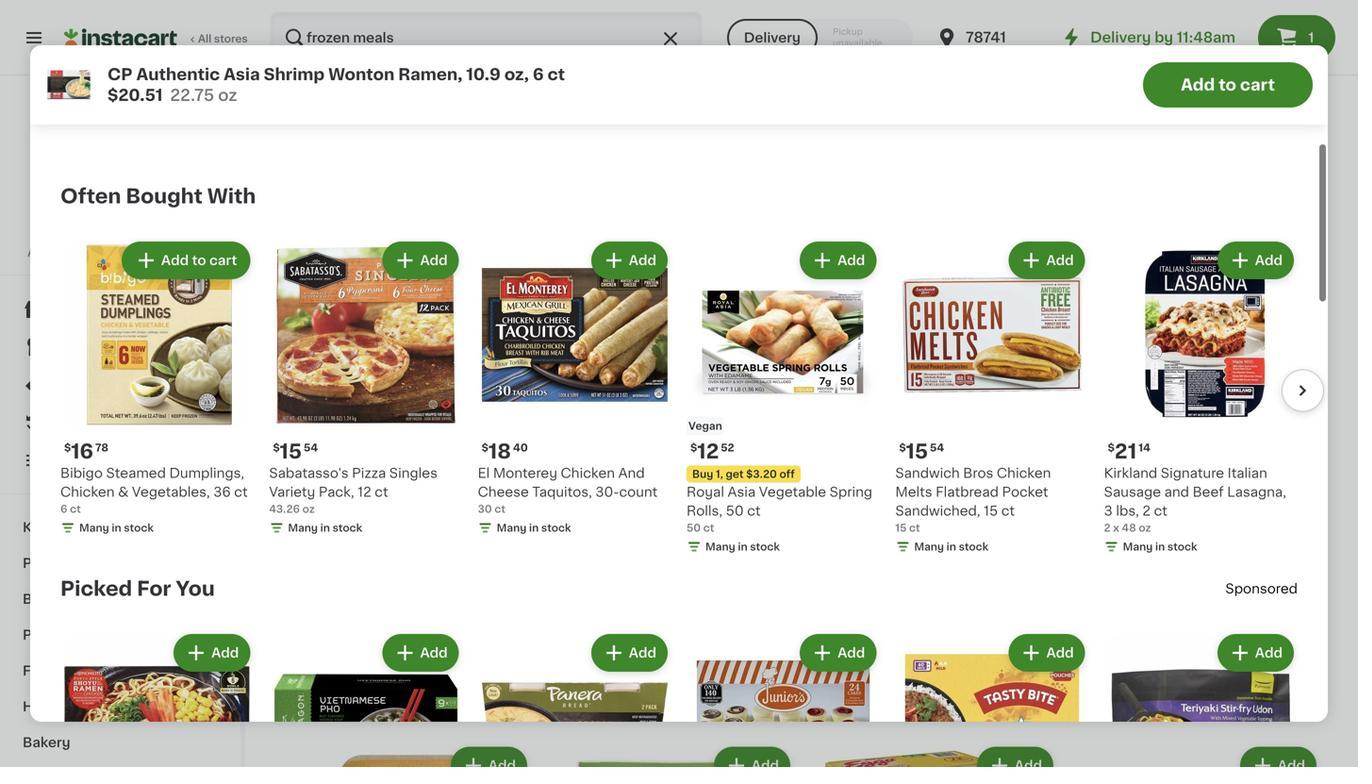 Task type: describe. For each thing, give the bounding box(es) containing it.
stores
[[214, 33, 248, 44]]

lasagna,
[[1228, 486, 1287, 499]]

0 vertical spatial 8
[[988, 659, 997, 672]]

1 horizontal spatial 2
[[1143, 504, 1151, 518]]

kirkland signature italian sausage and beef lasagna, 3 lbs, 2 ct 2 x 48 oz
[[1105, 467, 1287, 533]]

product group containing youtheory ashwagandha 1,000 mg, 180-count
[[702, 0, 888, 282]]

$ 21 14
[[1108, 442, 1151, 462]]

bros
[[964, 467, 994, 480]]

40
[[513, 443, 528, 453]]

kirkland signature link
[[11, 510, 229, 545]]

and
[[1165, 486, 1190, 499]]

vegetables, for add to cart
[[132, 486, 210, 499]]

signature for kirkland signature
[[82, 521, 148, 534]]

pantry
[[23, 628, 68, 642]]

ct inside youtheory collagen advanced formula tablets, 390 ct
[[345, 247, 359, 260]]

$ for sandwich bros chicken melts flatbread pocket sandwiched, 15 ct
[[900, 443, 907, 453]]

pack,
[[319, 486, 355, 499]]

add to cart button inside product group
[[121, 244, 248, 278]]

16
[[71, 442, 93, 461]]

1 vertical spatial costco
[[52, 248, 91, 258]]

buy for buy 1, get $3.20 off
[[693, 469, 714, 479]]

$ 15 54 for sabatasso's pizza singles variety pack, 12 ct
[[273, 442, 318, 462]]

costco logo image
[[79, 98, 162, 181]]

11:48am
[[1177, 31, 1236, 44]]

chicken,
[[283, 659, 341, 672]]

asia inside cp authentic asia shrimp wonton ramen, 10.9 oz, 6 ct $20.51 22.75 oz
[[224, 67, 260, 83]]

peace
[[1124, 92, 1165, 105]]

beverages link
[[11, 581, 229, 617]]

taquitos,
[[533, 486, 592, 499]]

frozen
[[23, 664, 69, 678]]

bibigo for add to cart
[[60, 467, 103, 480]]

nsored
[[1252, 582, 1298, 596]]

satisfaction for 100% satisfaction guarantee place your order with peace of mind.
[[1052, 73, 1133, 86]]

$ 12 52
[[691, 442, 735, 461]]

royal
[[687, 486, 725, 499]]

satisfaction for 100% satisfaction guarantee
[[79, 229, 143, 239]]

19 high liner tortilla crusted tilapia, 32 oz 32 oz
[[1073, 615, 1314, 688]]

52
[[721, 443, 735, 453]]

instacart logo image
[[64, 26, 177, 49]]

sabatasso's pizza singles variety pack, 12 ct 43.26 oz
[[269, 467, 438, 514]]

0 horizontal spatial 32
[[1073, 678, 1086, 688]]

1 button
[[1259, 15, 1336, 60]]

count inside youtheory ashwagandha 1,000 mg, 180-count
[[800, 228, 838, 242]]

cp authentic asia shrimp wonton ramen, 10.9 oz, 6 ct $20.51 22.75 oz
[[108, 67, 565, 103]]

$22.38 element
[[283, 613, 531, 637]]

ashwagandha
[[773, 209, 867, 223]]

buy 1, get $3.20 off
[[693, 469, 795, 479]]

often
[[60, 187, 121, 206]]

3
[[1105, 504, 1113, 518]]

$ for kirkland signature italian sausage and beef lasagna, 3 lbs, 2 ct
[[1108, 443, 1115, 453]]

56.7
[[283, 678, 305, 688]]

oz inside cp authentic asia shrimp wonton ramen, 10.9 oz, 6 ct $20.51 22.75 oz
[[218, 87, 237, 103]]

sausage
[[1105, 486, 1162, 499]]

48
[[1123, 523, 1137, 533]]

rolls,
[[687, 504, 723, 518]]

14
[[1139, 443, 1151, 453]]

78741
[[966, 31, 1007, 44]]

steamed for add
[[592, 640, 652, 653]]

chicken inside el monterey chicken and cheese taquitos, 30-count 30 ct
[[561, 467, 615, 480]]

1 horizontal spatial costco
[[95, 188, 145, 201]]

sandwiched,
[[896, 504, 981, 518]]

product group containing 21
[[1105, 238, 1298, 558]]

el
[[478, 467, 490, 480]]

1 horizontal spatial 32
[[1298, 640, 1314, 653]]

oz,
[[505, 67, 529, 83]]

tilapia,
[[1248, 640, 1294, 653]]

buy it again
[[53, 416, 133, 429]]

asia inside royal asia vegetable spring rolls, 50 ct 50 ct
[[728, 486, 756, 499]]

of
[[1169, 92, 1183, 105]]

youtheory turmeric 2250 mg, 210 veggie caps
[[509, 209, 676, 242]]

your
[[1021, 92, 1051, 105]]

cheese
[[478, 486, 529, 499]]

oz inside sabatasso's pizza singles variety pack, 12 ct 43.26 oz
[[303, 504, 315, 514]]

$ for sabatasso's pizza singles variety pack, 12 ct
[[273, 443, 280, 453]]

$3.20
[[747, 469, 777, 479]]

dumplings, for add
[[655, 640, 730, 653]]

ct inside sabatasso's pizza singles variety pack, 12 ct 43.26 oz
[[375, 486, 388, 499]]

ct inside cp authentic asia shrimp wonton ramen, 10.9 oz, 6 ct $20.51 22.75 oz
[[548, 67, 565, 83]]

30
[[478, 504, 492, 514]]

bibigo steamed dumplings, chicken & vegetables, 36 ct 6 ct for add
[[546, 640, 788, 688]]

caps
[[612, 228, 647, 242]]

oz inside ajinomoto shoyu ramen bowls with chicken, 6 ct 56.7 oz
[[308, 678, 320, 688]]

100% satisfaction guarantee button
[[29, 223, 211, 242]]

2 horizontal spatial to
[[1219, 77, 1237, 93]]

21
[[1115, 442, 1137, 462]]

kirkland for kirkland signature
[[23, 521, 79, 534]]

ajinomoto shoyu ramen bowls with chicken, 6 ct 56.7 oz
[[283, 640, 521, 688]]

12 inside sabatasso's pizza singles variety pack, 12 ct 43.26 oz
[[358, 486, 372, 499]]

kirkland for kirkland signature italian sausage and beef lasagna, 3 lbs, 2 ct 2 x 48 oz
[[1105, 467, 1158, 480]]

all stores
[[198, 33, 248, 44]]

product group containing 12
[[687, 238, 881, 558]]

10.9
[[467, 67, 501, 83]]

buy it again link
[[11, 404, 229, 442]]

bakery link
[[11, 725, 229, 761]]

costco link
[[79, 98, 162, 204]]

1 vertical spatial 50
[[687, 523, 701, 533]]

2 390 from the top
[[315, 283, 336, 293]]

22.75
[[170, 87, 214, 103]]

place
[[980, 92, 1017, 105]]

1 horizontal spatial add to cart
[[1182, 77, 1276, 93]]

add to cart inside product group
[[160, 254, 236, 267]]

30-
[[596, 486, 619, 499]]

ramen,
[[399, 67, 463, 83]]

picked
[[60, 579, 132, 599]]

36 for add to cart
[[213, 486, 231, 499]]

bibigo steamed dumplings, chicken & vegetables, 36 ct 6 ct for add to cart
[[60, 467, 248, 514]]

sandwich inside sandwich bros chicken melts flatbread pocket sandwiched, 15 ct 15 ct
[[896, 467, 960, 480]]

18
[[489, 442, 511, 462]]

household
[[23, 700, 97, 713]]

guarantee for 100% satisfaction guarantee place your order with peace of mind.
[[1136, 73, 1206, 86]]

youtheory
[[315, 209, 384, 223]]

19 for 19 kirkland signature breakfast sandwich spiral croissant, 8 ct 8 ct
[[820, 615, 843, 635]]

often bought with
[[60, 187, 256, 206]]

all stores link
[[64, 11, 249, 64]]

pocket
[[1003, 486, 1049, 499]]

authentic
[[136, 67, 220, 83]]

tortilla
[[1144, 640, 1188, 653]]

dumplings, for add to cart
[[169, 467, 244, 480]]

breakfast
[[933, 640, 997, 653]]

deals link
[[11, 366, 229, 404]]

for
[[137, 579, 171, 599]]

delivery for delivery by 11:48am
[[1091, 31, 1152, 44]]

1 horizontal spatial cart
[[1241, 77, 1276, 93]]

youtheory for 180-
[[702, 209, 770, 223]]

0 horizontal spatial 8
[[810, 678, 817, 688]]

sandwich bros chicken melts flatbread pocket sandwiched, 15 ct 15 ct
[[896, 467, 1052, 533]]

0 horizontal spatial to
[[163, 248, 175, 258]]

with inside 100% satisfaction guarantee place your order with peace of mind.
[[1093, 92, 1121, 105]]

ct inside the kirkland signature italian sausage and beef lasagna, 3 lbs, 2 ct 2 x 48 oz
[[1155, 504, 1168, 518]]

delivery by 11:48am link
[[1061, 26, 1236, 49]]

service type group
[[727, 19, 913, 57]]

100% for 100% satisfaction guarantee place your order with peace of mind.
[[1013, 73, 1049, 86]]

to inside the item carousel region
[[191, 254, 205, 267]]

off
[[780, 469, 795, 479]]

frozen link
[[11, 653, 229, 689]]



Task type: vqa. For each thing, say whether or not it's contained in the screenshot.
(6) at the top right
no



Task type: locate. For each thing, give the bounding box(es) containing it.
guarantee for 100% satisfaction guarantee
[[145, 229, 200, 239]]

vegan
[[689, 421, 723, 431]]

1 vertical spatial dumplings,
[[655, 640, 730, 653]]

add to cart button down the 11:48am
[[1144, 62, 1314, 108]]

bakery
[[23, 736, 70, 749]]

1 horizontal spatial 8
[[988, 659, 997, 672]]

kirkland
[[1105, 467, 1158, 480], [23, 521, 79, 534], [810, 640, 863, 653]]

1 horizontal spatial signature
[[866, 640, 930, 653]]

0 horizontal spatial costco
[[52, 248, 91, 258]]

15 down flatbread
[[984, 504, 999, 518]]

& inside the item carousel region
[[118, 486, 129, 499]]

1 vertical spatial 36
[[642, 659, 659, 672]]

0 vertical spatial 2
[[1143, 504, 1151, 518]]

3 $ from the left
[[273, 443, 280, 453]]

15 up sabatasso's
[[280, 442, 302, 462]]

count down and
[[619, 486, 658, 499]]

0 vertical spatial asia
[[224, 67, 260, 83]]

1 horizontal spatial sandwich
[[896, 467, 960, 480]]

1 vertical spatial steamed
[[592, 640, 652, 653]]

0 vertical spatial costco
[[95, 188, 145, 201]]

$ inside $ 18 40
[[482, 443, 489, 453]]

2 youtheory from the left
[[702, 209, 770, 223]]

1 54 from the left
[[304, 443, 318, 453]]

100% up your
[[1013, 73, 1049, 86]]

None search field
[[270, 11, 703, 64]]

1 horizontal spatial 36
[[642, 659, 659, 672]]

$ 15 54 up melts
[[900, 442, 945, 462]]

steamed for add to cart
[[106, 467, 166, 480]]

0 vertical spatial vegetables,
[[132, 486, 210, 499]]

2 $ from the left
[[691, 443, 698, 453]]

guarantee up of
[[1136, 73, 1206, 86]]

0 horizontal spatial &
[[118, 486, 129, 499]]

steamed inside the item carousel region
[[106, 467, 166, 480]]

2 $ 15 54 from the left
[[900, 442, 945, 462]]

in
[[560, 266, 570, 276], [753, 266, 763, 276], [366, 302, 376, 312], [112, 523, 121, 533], [321, 523, 330, 533], [529, 523, 539, 533], [738, 542, 748, 552], [947, 542, 957, 552], [1156, 542, 1166, 552], [334, 696, 344, 707], [598, 696, 607, 707], [1124, 696, 1134, 707]]

bibigo
[[60, 467, 103, 480], [546, 640, 589, 653]]

$ up el
[[482, 443, 489, 453]]

0 vertical spatial 36
[[213, 486, 231, 499]]

1 horizontal spatial 100%
[[1013, 73, 1049, 86]]

0 vertical spatial bibigo steamed dumplings, chicken & vegetables, 36 ct 6 ct
[[60, 467, 248, 514]]

1 vertical spatial signature
[[82, 521, 148, 534]]

1 horizontal spatial 19
[[1084, 615, 1106, 635]]

item carousel region
[[34, 230, 1325, 570]]

spiral
[[878, 659, 915, 672]]

buy inside product group
[[693, 469, 714, 479]]

0 horizontal spatial 100%
[[48, 229, 77, 239]]

$ for el monterey chicken and cheese taquitos, 30-count
[[482, 443, 489, 453]]

1 vertical spatial vegetables,
[[560, 659, 638, 672]]

1,000
[[702, 228, 739, 242]]

dumplings, inside product group
[[169, 467, 244, 480]]

ramen
[[400, 640, 447, 653]]

6 inside the item carousel region
[[60, 504, 67, 514]]

royal asia vegetable spring rolls, 50 ct 50 ct
[[687, 486, 873, 533]]

collagen
[[387, 209, 446, 223]]

satisfaction up add costco membership to save
[[79, 229, 143, 239]]

italian
[[1228, 467, 1268, 480]]

$ for bibigo steamed dumplings, chicken & vegetables, 36 ct
[[64, 443, 71, 453]]

1 horizontal spatial add to cart button
[[1144, 62, 1314, 108]]

2 left the x
[[1105, 523, 1111, 533]]

100% for 100% satisfaction guarantee
[[48, 229, 77, 239]]

100% satisfaction guarantee place your order with peace of mind.
[[980, 73, 1223, 105]]

0 horizontal spatial 54
[[304, 443, 318, 453]]

sabatasso's
[[269, 467, 349, 480]]

32 right tilapia,
[[1298, 640, 1314, 653]]

1 horizontal spatial bibigo steamed dumplings, chicken & vegetables, 36 ct 6 ct
[[546, 640, 788, 688]]

1 vertical spatial kirkland
[[23, 521, 79, 534]]

1 vertical spatial guarantee
[[145, 229, 200, 239]]

$ 18 40
[[482, 442, 528, 462]]

signature up and on the bottom of page
[[1161, 467, 1225, 480]]

bowls
[[450, 640, 490, 653]]

0 vertical spatial cart
[[1241, 77, 1276, 93]]

1 vertical spatial with
[[493, 640, 521, 653]]

1 horizontal spatial 50
[[726, 504, 744, 518]]

50 down rolls,
[[687, 523, 701, 533]]

0 vertical spatial add to cart button
[[1144, 62, 1314, 108]]

mg, left 210
[[509, 228, 533, 242]]

(199)
[[385, 268, 411, 278]]

sandwich up melts
[[896, 467, 960, 480]]

product group containing 16
[[60, 238, 254, 539]]

buy for buy it again
[[53, 416, 80, 429]]

mg, inside youtheory turmeric 2250 mg, 210 veggie caps
[[509, 228, 533, 242]]

& for add
[[546, 659, 557, 672]]

add to cart
[[1182, 77, 1276, 93], [160, 254, 236, 267]]

to left the save
[[163, 248, 175, 258]]

youtheory inside youtheory turmeric 2250 mg, 210 veggie caps
[[509, 209, 577, 223]]

shoyu
[[354, 640, 397, 653]]

100% down the often
[[48, 229, 77, 239]]

$ up melts
[[900, 443, 907, 453]]

1 vertical spatial &
[[546, 659, 557, 672]]

54 up melts
[[930, 443, 945, 453]]

el monterey chicken and cheese taquitos, 30-count 30 ct
[[478, 467, 658, 514]]

beverages
[[23, 593, 95, 606]]

ct inside el monterey chicken and cheese taquitos, 30-count 30 ct
[[495, 504, 506, 514]]

youtheory ashwagandha 1,000 mg, 180-count
[[702, 209, 867, 242]]

0 horizontal spatial youtheory
[[509, 209, 577, 223]]

19 for 19 high liner tortilla crusted tilapia, 32 oz 32 oz
[[1084, 615, 1106, 635]]

$ inside $ 12 52
[[691, 443, 698, 453]]

to right membership
[[191, 254, 205, 267]]

6 inside cp authentic asia shrimp wonton ramen, 10.9 oz, 6 ct $20.51 22.75 oz
[[533, 67, 544, 83]]

kirkland signature
[[23, 521, 148, 534]]

youtheory up 210
[[509, 209, 577, 223]]

ajinomoto
[[283, 640, 351, 653]]

satisfaction up order
[[1052, 73, 1133, 86]]

0 vertical spatial kirkland
[[1105, 467, 1158, 480]]

1 horizontal spatial guarantee
[[1136, 73, 1206, 86]]

0 horizontal spatial with
[[493, 640, 521, 653]]

1 vertical spatial 12
[[358, 486, 372, 499]]

36
[[213, 486, 231, 499], [642, 659, 659, 672]]

15 up melts
[[907, 442, 929, 462]]

1 vertical spatial count
[[619, 486, 658, 499]]

ct
[[548, 67, 565, 83], [345, 247, 359, 260], [339, 283, 350, 293], [234, 486, 248, 499], [375, 486, 388, 499], [70, 504, 81, 514], [495, 504, 506, 514], [748, 504, 761, 518], [1002, 504, 1015, 518], [1155, 504, 1168, 518], [704, 523, 715, 533], [910, 523, 921, 533], [356, 659, 370, 672], [663, 659, 676, 672], [1001, 659, 1014, 672], [556, 678, 567, 688], [819, 678, 830, 688]]

picked for you
[[60, 579, 215, 599]]

croissant,
[[918, 659, 985, 672]]

6
[[533, 67, 544, 83], [60, 504, 67, 514], [344, 659, 353, 672], [546, 678, 553, 688]]

2 horizontal spatial kirkland
[[1105, 467, 1158, 480]]

1,
[[716, 469, 724, 479]]

1 vertical spatial buy
[[693, 469, 714, 479]]

1 horizontal spatial youtheory
[[702, 209, 770, 223]]

390
[[315, 247, 342, 260], [315, 283, 336, 293]]

bibigo for add
[[546, 640, 589, 653]]

1 horizontal spatial mg,
[[742, 228, 767, 242]]

390 inside youtheory collagen advanced formula tablets, 390 ct
[[315, 247, 342, 260]]

oz inside the kirkland signature italian sausage and beef lasagna, 3 lbs, 2 ct 2 x 48 oz
[[1139, 523, 1152, 533]]

0 horizontal spatial count
[[619, 486, 658, 499]]

cart right the save
[[208, 254, 236, 267]]

guarantee inside button
[[145, 229, 200, 239]]

1 horizontal spatial $ 15 54
[[900, 442, 945, 462]]

produce link
[[11, 545, 229, 581]]

2 vertical spatial kirkland
[[810, 640, 863, 653]]

$ down vegan
[[691, 443, 698, 453]]

with
[[1093, 92, 1121, 105], [493, 640, 521, 653]]

youtheory up 1,000
[[702, 209, 770, 223]]

100% inside 100% satisfaction guarantee place your order with peace of mind.
[[1013, 73, 1049, 86]]

vegetables, for add
[[560, 659, 638, 672]]

sandwich left spiral
[[810, 659, 874, 672]]

asia down buy 1, get $3.20 off
[[728, 486, 756, 499]]

1 $ 15 54 from the left
[[273, 442, 318, 462]]

0 horizontal spatial bibigo steamed dumplings, chicken & vegetables, 36 ct 6 ct
[[60, 467, 248, 514]]

15 down melts
[[896, 523, 907, 533]]

cart right mind.
[[1241, 77, 1276, 93]]

2 horizontal spatial signature
[[1161, 467, 1225, 480]]

pizza
[[352, 467, 386, 480]]

12 left 52
[[698, 442, 719, 461]]

flatbread
[[936, 486, 999, 499]]

kirkland inside the kirkland signature italian sausage and beef lasagna, 3 lbs, 2 ct 2 x 48 oz
[[1105, 467, 1158, 480]]

sandwich inside 19 kirkland signature breakfast sandwich spiral croissant, 8 ct 8 ct
[[810, 659, 874, 672]]

210
[[537, 228, 560, 242]]

shop
[[53, 303, 88, 316]]

add to cart down with
[[160, 254, 236, 267]]

54 up sabatasso's
[[304, 443, 318, 453]]

guarantee
[[1136, 73, 1206, 86], [145, 229, 200, 239]]

1 youtheory from the left
[[509, 209, 577, 223]]

$ left 14
[[1108, 443, 1115, 453]]

signature for kirkland signature italian sausage and beef lasagna, 3 lbs, 2 ct 2 x 48 oz
[[1161, 467, 1225, 480]]

2 19 from the left
[[1084, 615, 1106, 635]]

product group
[[315, 0, 501, 318], [509, 0, 695, 282], [702, 0, 888, 282], [60, 238, 254, 539], [269, 238, 463, 539], [478, 238, 672, 539], [687, 238, 881, 558], [896, 238, 1090, 558], [1105, 238, 1298, 558], [283, 357, 531, 713], [546, 357, 795, 713], [810, 357, 1058, 690], [1073, 357, 1321, 713], [60, 631, 254, 767], [269, 631, 463, 767], [478, 631, 672, 767], [687, 631, 881, 767], [896, 631, 1090, 767], [1105, 631, 1298, 767], [283, 743, 531, 767], [546, 743, 795, 767], [810, 743, 1058, 767], [1073, 743, 1321, 767]]

32 down high
[[1073, 678, 1086, 688]]

mg,
[[509, 228, 533, 242], [742, 228, 767, 242]]

you
[[176, 579, 215, 599]]

$ inside $ 16 78
[[64, 443, 71, 453]]

0 horizontal spatial 36
[[213, 486, 231, 499]]

54 for sandwich
[[930, 443, 945, 453]]

0 horizontal spatial satisfaction
[[79, 229, 143, 239]]

delivery inside button
[[744, 31, 801, 44]]

1 vertical spatial cart
[[208, 254, 236, 267]]

2
[[1143, 504, 1151, 518], [1105, 523, 1111, 533]]

buy left it
[[53, 416, 80, 429]]

0 horizontal spatial buy
[[53, 416, 80, 429]]

youtheory
[[509, 209, 577, 223], [702, 209, 770, 223]]

asia down stores
[[224, 67, 260, 83]]

0 horizontal spatial 19
[[820, 615, 843, 635]]

0 vertical spatial 100%
[[1013, 73, 1049, 86]]

satisfaction inside 100% satisfaction guarantee place your order with peace of mind.
[[1052, 73, 1133, 86]]

mg, left 180-
[[742, 228, 767, 242]]

$ 15 54 for sandwich bros chicken melts flatbread pocket sandwiched, 15 ct
[[900, 442, 945, 462]]

1 horizontal spatial asia
[[728, 486, 756, 499]]

2 mg, from the left
[[742, 228, 767, 242]]

0 horizontal spatial 12
[[358, 486, 372, 499]]

0 horizontal spatial steamed
[[106, 467, 166, 480]]

6 $ from the left
[[1108, 443, 1115, 453]]

youtheory collagen advanced formula tablets, 390 ct
[[315, 209, 493, 260]]

buy left 1,
[[693, 469, 714, 479]]

kirkland inside 19 kirkland signature breakfast sandwich spiral croissant, 8 ct 8 ct
[[810, 640, 863, 653]]

1 horizontal spatial steamed
[[592, 640, 652, 653]]

cp
[[108, 67, 133, 83]]

count inside el monterey chicken and cheese taquitos, 30-count 30 ct
[[619, 486, 658, 499]]

with inside ajinomoto shoyu ramen bowls with chicken, 6 ct 56.7 oz
[[493, 640, 521, 653]]

bibigo inside the item carousel region
[[60, 467, 103, 480]]

1 horizontal spatial 54
[[930, 443, 945, 453]]

chicken inside sandwich bros chicken melts flatbread pocket sandwiched, 15 ct 15 ct
[[997, 467, 1052, 480]]

cart inside the item carousel region
[[208, 254, 236, 267]]

36 for add
[[642, 659, 659, 672]]

1 horizontal spatial to
[[191, 254, 205, 267]]

1 vertical spatial satisfaction
[[79, 229, 143, 239]]

4 $ from the left
[[482, 443, 489, 453]]

pantry link
[[11, 617, 229, 653]]

kirkland inside 'link'
[[23, 521, 79, 534]]

vegetables, inside product group
[[132, 486, 210, 499]]

2 54 from the left
[[930, 443, 945, 453]]

all
[[198, 33, 212, 44]]

$ up sabatasso's
[[273, 443, 280, 453]]

0 horizontal spatial add to cart button
[[121, 244, 248, 278]]

high
[[1073, 640, 1104, 653]]

1 mg, from the left
[[509, 228, 533, 242]]

youtheory for 210
[[509, 209, 577, 223]]

ct inside ajinomoto shoyu ramen bowls with chicken, 6 ct 56.7 oz
[[356, 659, 370, 672]]

0 vertical spatial bibigo
[[60, 467, 103, 480]]

lists
[[53, 454, 85, 467]]

0 horizontal spatial bibigo
[[60, 467, 103, 480]]

lbs,
[[1117, 504, 1140, 518]]

0 horizontal spatial delivery
[[744, 31, 801, 44]]

1 horizontal spatial count
[[800, 228, 838, 242]]

0 horizontal spatial 50
[[687, 523, 701, 533]]

0 horizontal spatial 2
[[1105, 523, 1111, 533]]

variety
[[269, 486, 315, 499]]

1 19 from the left
[[820, 615, 843, 635]]

costco up 100% satisfaction guarantee button
[[95, 188, 145, 201]]

1 390 from the top
[[315, 247, 342, 260]]

6 inside ajinomoto shoyu ramen bowls with chicken, 6 ct 56.7 oz
[[344, 659, 353, 672]]

1 vertical spatial 8
[[810, 678, 817, 688]]

mg, inside youtheory ashwagandha 1,000 mg, 180-count
[[742, 228, 767, 242]]

12 down pizza at the bottom left of page
[[358, 486, 372, 499]]

with right bowls
[[493, 640, 521, 653]]

bibigo steamed dumplings, chicken & vegetables, 36 ct 6 ct inside the item carousel region
[[60, 467, 248, 514]]

costco down 100% satisfaction guarantee button
[[52, 248, 91, 258]]

to
[[1219, 77, 1237, 93], [163, 248, 175, 258], [191, 254, 205, 267]]

1 horizontal spatial vegetables,
[[560, 659, 638, 672]]

0 vertical spatial 50
[[726, 504, 744, 518]]

add to cart button down 100% satisfaction guarantee
[[121, 244, 248, 278]]

by
[[1155, 31, 1174, 44]]

mg, for 210
[[509, 228, 533, 242]]

1 vertical spatial 100%
[[48, 229, 77, 239]]

1 horizontal spatial &
[[546, 659, 557, 672]]

2 right lbs,
[[1143, 504, 1151, 518]]

satisfaction inside button
[[79, 229, 143, 239]]

add button
[[423, 0, 495, 28], [616, 0, 689, 28], [384, 244, 457, 278], [593, 244, 666, 278], [802, 244, 875, 278], [1011, 244, 1084, 278], [1220, 244, 1293, 278], [453, 363, 526, 397], [716, 363, 789, 397], [979, 363, 1052, 397], [1243, 363, 1315, 397], [176, 636, 248, 670], [384, 636, 457, 670], [593, 636, 666, 670], [802, 636, 875, 670], [1011, 636, 1084, 670], [1220, 636, 1293, 670]]

0 horizontal spatial cart
[[208, 254, 236, 267]]

19 kirkland signature breakfast sandwich spiral croissant, 8 ct 8 ct
[[810, 615, 1014, 688]]

lists link
[[11, 442, 229, 479]]

singles
[[390, 467, 438, 480]]

1 vertical spatial bibigo
[[546, 640, 589, 653]]

$ 15 54 up sabatasso's
[[273, 442, 318, 462]]

spo
[[1226, 582, 1252, 596]]

signature up spiral
[[866, 640, 930, 653]]

1 horizontal spatial bibigo
[[546, 640, 589, 653]]

1 horizontal spatial buy
[[693, 469, 714, 479]]

delivery for delivery
[[744, 31, 801, 44]]

advanced
[[315, 228, 382, 242]]

0 horizontal spatial add to cart
[[160, 254, 236, 267]]

1 vertical spatial bibigo steamed dumplings, chicken & vegetables, 36 ct 6 ct
[[546, 640, 788, 688]]

100% satisfaction guarantee link
[[1013, 70, 1206, 89]]

1 horizontal spatial delivery
[[1091, 31, 1152, 44]]

youtheory inside youtheory ashwagandha 1,000 mg, 180-count
[[702, 209, 770, 223]]

shop link
[[11, 291, 229, 328]]

100% inside button
[[48, 229, 77, 239]]

1 vertical spatial add to cart
[[160, 254, 236, 267]]

and
[[619, 467, 645, 480]]

50 right rolls,
[[726, 504, 744, 518]]

signature inside the kirkland signature italian sausage and beef lasagna, 3 lbs, 2 ct 2 x 48 oz
[[1161, 467, 1225, 480]]

0 vertical spatial sandwich
[[896, 467, 960, 480]]

count down ashwagandha
[[800, 228, 838, 242]]

signature inside 19 kirkland signature breakfast sandwich spiral croissant, 8 ct 8 ct
[[866, 640, 930, 653]]

0 vertical spatial with
[[1093, 92, 1121, 105]]

19 inside 19 kirkland signature breakfast sandwich spiral croissant, 8 ct 8 ct
[[820, 615, 843, 635]]

100% satisfaction guarantee
[[48, 229, 200, 239]]

household link
[[11, 689, 229, 725]]

5 $ from the left
[[900, 443, 907, 453]]

180-
[[770, 228, 800, 242]]

bought
[[126, 187, 203, 206]]

guarantee up the save
[[145, 229, 200, 239]]

$ inside $ 21 14
[[1108, 443, 1115, 453]]

0 vertical spatial 12
[[698, 442, 719, 461]]

19 inside 19 high liner tortilla crusted tilapia, 32 oz 32 oz
[[1084, 615, 1106, 635]]

& for add to cart
[[118, 486, 129, 499]]

1 vertical spatial asia
[[728, 486, 756, 499]]

signature up produce 'link' on the left of page
[[82, 521, 148, 534]]

36 inside the item carousel region
[[213, 486, 231, 499]]

monterey
[[493, 467, 558, 480]]

78741 button
[[936, 11, 1049, 64]]

0 horizontal spatial $ 15 54
[[273, 442, 318, 462]]

signature inside 'link'
[[82, 521, 148, 534]]

guarantee inside 100% satisfaction guarantee place your order with peace of mind.
[[1136, 73, 1206, 86]]

1 vertical spatial 2
[[1105, 523, 1111, 533]]

add costco membership to save link
[[27, 245, 213, 260]]

mg, for 180-
[[742, 228, 767, 242]]

delivery button
[[727, 19, 818, 57]]

1 vertical spatial 390
[[315, 283, 336, 293]]

0 horizontal spatial dumplings,
[[169, 467, 244, 480]]

wonton
[[328, 67, 395, 83]]

add to cart down the 11:48am
[[1182, 77, 1276, 93]]

$ up lists
[[64, 443, 71, 453]]

sandwich
[[896, 467, 960, 480], [810, 659, 874, 672]]

spring
[[830, 486, 873, 499]]

to down the 11:48am
[[1219, 77, 1237, 93]]

1 $ from the left
[[64, 443, 71, 453]]

2250
[[642, 209, 676, 223]]

save
[[177, 248, 202, 258]]

chicken
[[561, 467, 615, 480], [997, 467, 1052, 480], [60, 486, 115, 499], [734, 640, 788, 653]]

turmeric
[[580, 209, 638, 223]]

veggie
[[563, 228, 609, 242]]

0 vertical spatial &
[[118, 486, 129, 499]]

54 for sabatasso's
[[304, 443, 318, 453]]

0 horizontal spatial signature
[[82, 521, 148, 534]]

0 vertical spatial dumplings,
[[169, 467, 244, 480]]

0 horizontal spatial asia
[[224, 67, 260, 83]]

with down 100% satisfaction guarantee "link"
[[1093, 92, 1121, 105]]

product group containing 18
[[478, 238, 672, 539]]

1 horizontal spatial dumplings,
[[655, 640, 730, 653]]

tablets,
[[442, 228, 493, 242]]



